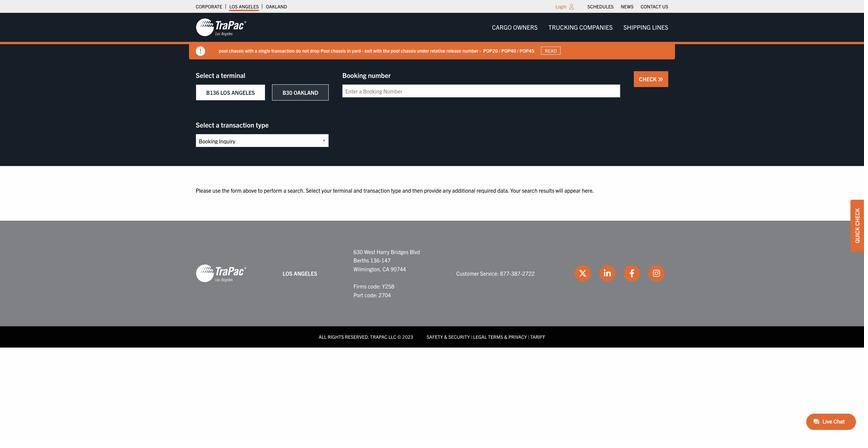 Task type: describe. For each thing, give the bounding box(es) containing it.
b30
[[283, 89, 293, 96]]

login link
[[556, 3, 567, 9]]

search.
[[288, 187, 305, 194]]

footer containing 630 west harry bridges blvd
[[0, 221, 865, 348]]

schedules link
[[588, 2, 614, 11]]

schedules
[[588, 3, 614, 9]]

privacy
[[509, 334, 527, 340]]

1 & from the left
[[444, 334, 448, 340]]

2722
[[523, 270, 535, 277]]

all rights reserved. trapac llc © 2023
[[319, 334, 414, 340]]

oakland link
[[266, 2, 287, 11]]

2023
[[403, 334, 414, 340]]

contact
[[641, 3, 662, 9]]

port
[[354, 292, 364, 298]]

trapac
[[370, 334, 388, 340]]

berths
[[354, 257, 369, 264]]

1 chassis from the left
[[229, 47, 244, 54]]

0 vertical spatial transaction
[[272, 47, 295, 54]]

firms
[[354, 283, 367, 290]]

in
[[347, 47, 351, 54]]

data.
[[498, 187, 510, 194]]

booking
[[343, 71, 367, 79]]

630
[[354, 249, 363, 255]]

do
[[296, 47, 301, 54]]

1 horizontal spatial oakland
[[294, 89, 319, 96]]

release
[[447, 47, 462, 54]]

not
[[302, 47, 309, 54]]

login
[[556, 3, 567, 9]]

trucking companies
[[549, 23, 613, 31]]

provide
[[425, 187, 442, 194]]

1 - from the left
[[362, 47, 364, 54]]

2 vertical spatial select
[[306, 187, 321, 194]]

owners
[[514, 23, 538, 31]]

check inside "button"
[[640, 76, 658, 82]]

legal
[[474, 334, 487, 340]]

a up b136
[[216, 71, 220, 79]]

2 vertical spatial los
[[283, 270, 293, 277]]

corporate
[[196, 3, 222, 9]]

los angeles image for banner containing cargo owners
[[196, 18, 247, 37]]

above
[[243, 187, 257, 194]]

2 vertical spatial angeles
[[294, 270, 317, 277]]

required
[[477, 187, 497, 194]]

us
[[663, 3, 669, 9]]

contact us link
[[641, 2, 669, 11]]

a down b136
[[216, 121, 220, 129]]

relative
[[431, 47, 446, 54]]

results
[[539, 187, 555, 194]]

1 vertical spatial the
[[222, 187, 230, 194]]

tariff
[[531, 334, 546, 340]]

perform
[[264, 187, 283, 194]]

cargo owners
[[492, 23, 538, 31]]

Booking number text field
[[343, 84, 621, 98]]

2 / from the left
[[518, 47, 519, 54]]

trucking companies link
[[544, 21, 619, 34]]

all
[[319, 334, 327, 340]]

search
[[522, 187, 538, 194]]

0 vertical spatial type
[[256, 121, 269, 129]]

lines
[[653, 23, 669, 31]]

bridges
[[391, 249, 409, 255]]

single
[[258, 47, 271, 54]]

1 with from the left
[[245, 47, 254, 54]]

to
[[258, 187, 263, 194]]

1 vertical spatial check
[[855, 208, 861, 226]]

yard
[[352, 47, 361, 54]]

menu bar containing schedules
[[584, 2, 672, 11]]

quick check
[[855, 208, 861, 244]]

cargo
[[492, 23, 512, 31]]

security
[[449, 334, 470, 340]]

number inside banner
[[463, 47, 479, 54]]

safety & security link
[[427, 334, 470, 340]]

pool
[[321, 47, 330, 54]]

3 chassis from the left
[[401, 47, 416, 54]]

y258
[[382, 283, 395, 290]]

2704
[[379, 292, 391, 298]]

0 vertical spatial terminal
[[221, 71, 246, 79]]

please
[[196, 187, 211, 194]]

appear
[[565, 187, 581, 194]]

west
[[364, 249, 376, 255]]

banner containing cargo owners
[[0, 13, 865, 59]]

los angeles link
[[230, 2, 259, 11]]

your
[[322, 187, 332, 194]]

shipping lines link
[[619, 21, 674, 34]]

b136
[[206, 89, 219, 96]]

2 with from the left
[[374, 47, 382, 54]]

news
[[621, 3, 634, 9]]

terms
[[488, 334, 504, 340]]

1 horizontal spatial terminal
[[333, 187, 353, 194]]

reserved.
[[345, 334, 369, 340]]

form
[[231, 187, 242, 194]]

0 vertical spatial code:
[[368, 283, 381, 290]]

solid image
[[196, 47, 205, 56]]

customer service: 877-387-2722
[[457, 270, 535, 277]]

2 vertical spatial transaction
[[364, 187, 390, 194]]

0 vertical spatial oakland
[[266, 3, 287, 9]]

customer
[[457, 270, 479, 277]]

a left search.
[[284, 187, 287, 194]]

read
[[545, 48, 557, 54]]

1 and from the left
[[354, 187, 363, 194]]

booking number
[[343, 71, 391, 79]]

pop45
[[520, 47, 535, 54]]

corporate link
[[196, 2, 222, 11]]



Task type: vqa. For each thing, say whether or not it's contained in the screenshot.
2nd and
yes



Task type: locate. For each thing, give the bounding box(es) containing it.
number
[[463, 47, 479, 54], [368, 71, 391, 79]]

| left tariff link
[[528, 334, 530, 340]]

use
[[213, 187, 221, 194]]

- left exit
[[362, 47, 364, 54]]

and left the then
[[403, 187, 412, 194]]

solid image
[[658, 77, 664, 82]]

0 horizontal spatial and
[[354, 187, 363, 194]]

1 / from the left
[[499, 47, 501, 54]]

0 vertical spatial los
[[230, 3, 238, 9]]

2 pool from the left
[[391, 47, 400, 54]]

/ left pop45
[[518, 47, 519, 54]]

&
[[444, 334, 448, 340], [505, 334, 508, 340]]

select for select a transaction type
[[196, 121, 214, 129]]

chassis
[[229, 47, 244, 54], [331, 47, 346, 54], [401, 47, 416, 54]]

1 horizontal spatial type
[[391, 187, 401, 194]]

oakland right los angeles link
[[266, 3, 287, 9]]

code: right port
[[365, 292, 378, 298]]

your
[[511, 187, 521, 194]]

pool chassis with a single transaction  do not drop pool chassis in yard -  exit with the pool chassis under relative release number -  pop20 / pop40 / pop45
[[219, 47, 535, 54]]

1 vertical spatial number
[[368, 71, 391, 79]]

0 horizontal spatial -
[[362, 47, 364, 54]]

2 chassis from the left
[[331, 47, 346, 54]]

number down pool chassis with a single transaction  do not drop pool chassis in yard -  exit with the pool chassis under relative release number -  pop20 / pop40 / pop45
[[368, 71, 391, 79]]

will
[[556, 187, 564, 194]]

1 horizontal spatial los angeles
[[283, 270, 317, 277]]

1 vertical spatial code:
[[365, 292, 378, 298]]

contact us
[[641, 3, 669, 9]]

los angeles image for footer containing 630 west harry bridges blvd
[[196, 264, 247, 283]]

terminal up b136 los angeles
[[221, 71, 246, 79]]

2 and from the left
[[403, 187, 412, 194]]

oakland
[[266, 3, 287, 9], [294, 89, 319, 96]]

safety & security | legal terms & privacy | tariff
[[427, 334, 546, 340]]

2 horizontal spatial transaction
[[364, 187, 390, 194]]

0 vertical spatial los angeles image
[[196, 18, 247, 37]]

and right your
[[354, 187, 363, 194]]

shipping lines
[[624, 23, 669, 31]]

2 - from the left
[[480, 47, 481, 54]]

los angeles image inside footer
[[196, 264, 247, 283]]

and
[[354, 187, 363, 194], [403, 187, 412, 194]]

0 horizontal spatial &
[[444, 334, 448, 340]]

with right exit
[[374, 47, 382, 54]]

ca
[[383, 266, 390, 273]]

the right exit
[[383, 47, 390, 54]]

los
[[230, 3, 238, 9], [221, 89, 230, 96], [283, 270, 293, 277]]

quick
[[855, 227, 861, 244]]

1 vertical spatial los angeles
[[283, 270, 317, 277]]

with
[[245, 47, 254, 54], [374, 47, 382, 54]]

b30 oakland
[[283, 89, 319, 96]]

0 vertical spatial number
[[463, 47, 479, 54]]

chassis left in
[[331, 47, 346, 54]]

pool right exit
[[391, 47, 400, 54]]

1 horizontal spatial &
[[505, 334, 508, 340]]

shipping
[[624, 23, 651, 31]]

light image
[[570, 4, 575, 9]]

1 vertical spatial type
[[391, 187, 401, 194]]

2 los angeles image from the top
[[196, 264, 247, 283]]

1 horizontal spatial check
[[855, 208, 861, 226]]

menu bar
[[584, 2, 672, 11], [487, 21, 674, 34]]

blvd
[[410, 249, 420, 255]]

2 | from the left
[[528, 334, 530, 340]]

| left the legal
[[471, 334, 473, 340]]

& right terms
[[505, 334, 508, 340]]

0 horizontal spatial type
[[256, 121, 269, 129]]

0 horizontal spatial pool
[[219, 47, 228, 54]]

1 horizontal spatial |
[[528, 334, 530, 340]]

136-
[[371, 257, 382, 264]]

1 horizontal spatial the
[[383, 47, 390, 54]]

los angeles
[[230, 3, 259, 9], [283, 270, 317, 277]]

los angeles image
[[196, 18, 247, 37], [196, 264, 247, 283]]

safety
[[427, 334, 443, 340]]

news link
[[621, 2, 634, 11]]

0 vertical spatial check
[[640, 76, 658, 82]]

rights
[[328, 334, 344, 340]]

a inside banner
[[255, 47, 257, 54]]

trucking
[[549, 23, 578, 31]]

1 horizontal spatial chassis
[[331, 47, 346, 54]]

0 horizontal spatial los angeles
[[230, 3, 259, 9]]

pool
[[219, 47, 228, 54], [391, 47, 400, 54]]

banner
[[0, 13, 865, 59]]

0 horizontal spatial number
[[368, 71, 391, 79]]

0 horizontal spatial the
[[222, 187, 230, 194]]

menu bar inside banner
[[487, 21, 674, 34]]

angeles
[[239, 3, 259, 9], [232, 89, 255, 96], [294, 270, 317, 277]]

0 horizontal spatial check
[[640, 76, 658, 82]]

1 vertical spatial oakland
[[294, 89, 319, 96]]

under
[[417, 47, 429, 54]]

1 vertical spatial transaction
[[221, 121, 254, 129]]

pop40
[[502, 47, 517, 54]]

1 vertical spatial los angeles image
[[196, 264, 247, 283]]

footer
[[0, 221, 865, 348]]

any
[[443, 187, 451, 194]]

then
[[413, 187, 423, 194]]

number right release
[[463, 47, 479, 54]]

387-
[[512, 270, 523, 277]]

cargo owners link
[[487, 21, 544, 34]]

pop20
[[484, 47, 498, 54]]

1 horizontal spatial pool
[[391, 47, 400, 54]]

0 horizontal spatial /
[[499, 47, 501, 54]]

0 vertical spatial menu bar
[[584, 2, 672, 11]]

1 vertical spatial menu bar
[[487, 21, 674, 34]]

wilmington,
[[354, 266, 382, 273]]

0 vertical spatial select
[[196, 71, 214, 79]]

select a terminal
[[196, 71, 246, 79]]

0 horizontal spatial transaction
[[221, 121, 254, 129]]

0 horizontal spatial chassis
[[229, 47, 244, 54]]

legal terms & privacy link
[[474, 334, 527, 340]]

/ left pop40
[[499, 47, 501, 54]]

/
[[499, 47, 501, 54], [518, 47, 519, 54]]

1 vertical spatial select
[[196, 121, 214, 129]]

1 vertical spatial terminal
[[333, 187, 353, 194]]

llc
[[389, 334, 397, 340]]

0 horizontal spatial oakland
[[266, 3, 287, 9]]

select a transaction type
[[196, 121, 269, 129]]

0 horizontal spatial |
[[471, 334, 473, 340]]

0 horizontal spatial with
[[245, 47, 254, 54]]

with left the single
[[245, 47, 254, 54]]

harry
[[377, 249, 390, 255]]

select down b136
[[196, 121, 214, 129]]

0 vertical spatial angeles
[[239, 3, 259, 9]]

90744
[[391, 266, 406, 273]]

angeles inside los angeles link
[[239, 3, 259, 9]]

1 vertical spatial los
[[221, 89, 230, 96]]

please use the form above to perform a search. select your terminal and transaction type and then provide any additional required data. your search results will appear here.
[[196, 187, 594, 194]]

1 horizontal spatial /
[[518, 47, 519, 54]]

additional
[[453, 187, 476, 194]]

drop
[[310, 47, 320, 54]]

here.
[[582, 187, 594, 194]]

1 vertical spatial angeles
[[232, 89, 255, 96]]

select up b136
[[196, 71, 214, 79]]

chassis left under
[[401, 47, 416, 54]]

firms code:  y258 port code:  2704
[[354, 283, 395, 298]]

0 vertical spatial los angeles
[[230, 3, 259, 9]]

1 horizontal spatial -
[[480, 47, 481, 54]]

quick check link
[[851, 200, 865, 252]]

select left your
[[306, 187, 321, 194]]

877-
[[501, 270, 512, 277]]

los inside los angeles link
[[230, 3, 238, 9]]

1 horizontal spatial with
[[374, 47, 382, 54]]

los angeles inside footer
[[283, 270, 317, 277]]

1 | from the left
[[471, 334, 473, 340]]

©
[[398, 334, 402, 340]]

the right use in the top of the page
[[222, 187, 230, 194]]

0 vertical spatial the
[[383, 47, 390, 54]]

type
[[256, 121, 269, 129], [391, 187, 401, 194]]

oakland right b30
[[294, 89, 319, 96]]

tariff link
[[531, 334, 546, 340]]

|
[[471, 334, 473, 340], [528, 334, 530, 340]]

147
[[382, 257, 391, 264]]

chassis left the single
[[229, 47, 244, 54]]

read link
[[542, 47, 561, 55]]

1 pool from the left
[[219, 47, 228, 54]]

los angeles image inside banner
[[196, 18, 247, 37]]

1 horizontal spatial transaction
[[272, 47, 295, 54]]

0 horizontal spatial terminal
[[221, 71, 246, 79]]

pool right solid icon
[[219, 47, 228, 54]]

menu bar up shipping
[[584, 2, 672, 11]]

a
[[255, 47, 257, 54], [216, 71, 220, 79], [216, 121, 220, 129], [284, 187, 287, 194]]

select for select a terminal
[[196, 71, 214, 79]]

1 horizontal spatial number
[[463, 47, 479, 54]]

1 horizontal spatial and
[[403, 187, 412, 194]]

2 horizontal spatial chassis
[[401, 47, 416, 54]]

terminal
[[221, 71, 246, 79], [333, 187, 353, 194]]

menu bar containing cargo owners
[[487, 21, 674, 34]]

the inside banner
[[383, 47, 390, 54]]

b136 los angeles
[[206, 89, 255, 96]]

a left the single
[[255, 47, 257, 54]]

menu bar down light icon
[[487, 21, 674, 34]]

terminal right your
[[333, 187, 353, 194]]

& right safety at bottom
[[444, 334, 448, 340]]

code: up the 2704
[[368, 283, 381, 290]]

1 los angeles image from the top
[[196, 18, 247, 37]]

- left pop20
[[480, 47, 481, 54]]

companies
[[580, 23, 613, 31]]

2 & from the left
[[505, 334, 508, 340]]

630 west harry bridges blvd berths 136-147 wilmington, ca 90744
[[354, 249, 420, 273]]



